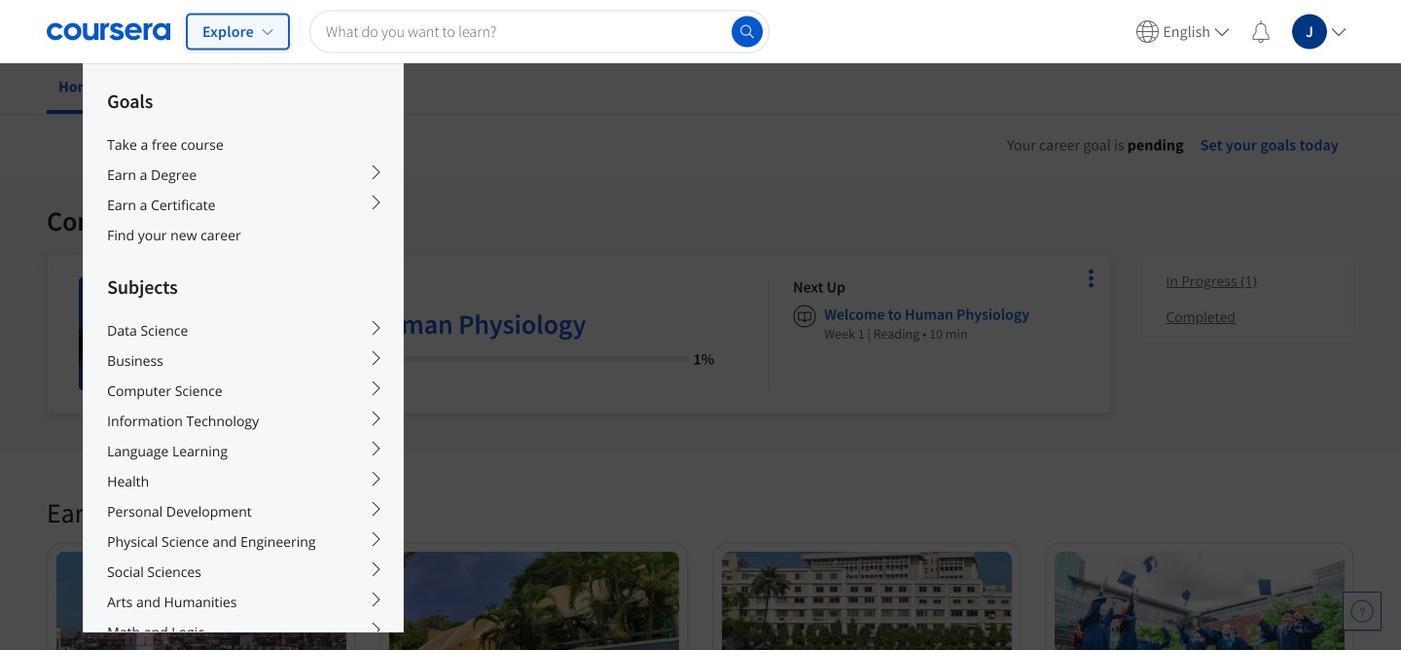 Task type: describe. For each thing, give the bounding box(es) containing it.
earn your degree collection element
[[35, 464, 1367, 650]]

coursera image
[[47, 16, 170, 47]]

help center image
[[1351, 600, 1375, 623]]



Task type: vqa. For each thing, say whether or not it's contained in the screenshot.
platform
no



Task type: locate. For each thing, give the bounding box(es) containing it.
introductory human physiology image
[[79, 277, 192, 390]]

None search field
[[309, 10, 770, 53]]

more option for introductory human physiology image
[[1078, 265, 1105, 292]]

explore menu element
[[84, 64, 403, 650]]

menu
[[1129, 0, 1355, 63]]

What do you want to learn? text field
[[309, 10, 770, 53]]



